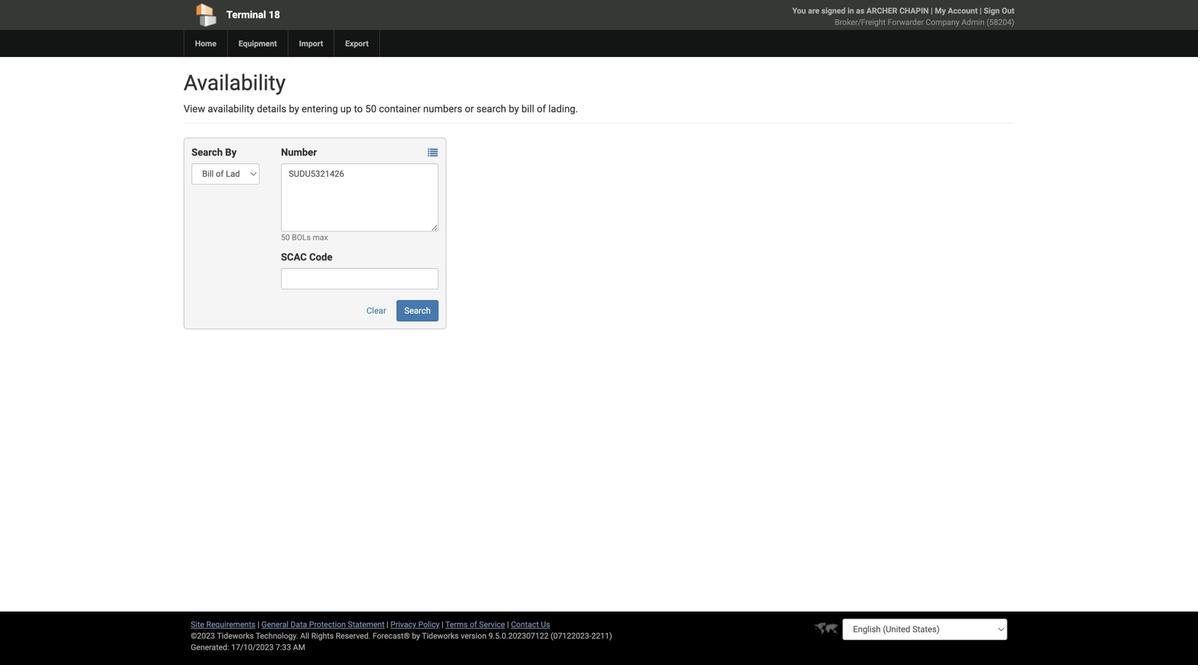Task type: describe. For each thing, give the bounding box(es) containing it.
Number text field
[[281, 163, 439, 232]]

all
[[300, 632, 309, 641]]

(07122023-
[[551, 632, 592, 641]]

account
[[948, 6, 978, 15]]

code
[[309, 252, 333, 263]]

technology.
[[256, 632, 298, 641]]

terms of service link
[[446, 620, 505, 630]]

0 vertical spatial 50
[[365, 103, 377, 115]]

SCAC Code text field
[[281, 268, 439, 290]]

details
[[257, 103, 287, 115]]

0 horizontal spatial by
[[289, 103, 299, 115]]

version
[[461, 632, 487, 641]]

| left my
[[931, 6, 933, 15]]

statement
[[348, 620, 385, 630]]

generated:
[[191, 643, 229, 653]]

show list image
[[428, 148, 438, 158]]

site requirements | general data protection statement | privacy policy | terms of service | contact us ©2023 tideworks technology. all rights reserved. forecast® by tideworks version 9.5.0.202307122 (07122023-2211) generated: 17/10/2023 7:33 am
[[191, 620, 612, 653]]

entering
[[302, 103, 338, 115]]

(58204)
[[987, 17, 1015, 27]]

to
[[354, 103, 363, 115]]

import
[[299, 39, 323, 48]]

rights
[[311, 632, 334, 641]]

18
[[269, 9, 280, 21]]

general
[[262, 620, 289, 630]]

search by
[[192, 147, 237, 158]]

privacy
[[391, 620, 416, 630]]

9.5.0.202307122
[[489, 632, 549, 641]]

| left general
[[258, 620, 260, 630]]

contact
[[511, 620, 539, 630]]

terminal
[[227, 9, 266, 21]]

forwarder
[[888, 17, 924, 27]]

scac code
[[281, 252, 333, 263]]

chapin
[[900, 6, 929, 15]]

max
[[313, 233, 328, 242]]

container
[[379, 103, 421, 115]]

lading.
[[549, 103, 578, 115]]

number
[[281, 147, 317, 158]]

broker/freight
[[835, 17, 886, 27]]

archer
[[867, 6, 898, 15]]

site
[[191, 620, 204, 630]]

50 bols max
[[281, 233, 328, 242]]

| up 9.5.0.202307122
[[507, 620, 509, 630]]

by
[[225, 147, 237, 158]]

service
[[479, 620, 505, 630]]

scac
[[281, 252, 307, 263]]

site requirements link
[[191, 620, 256, 630]]

tideworks
[[422, 632, 459, 641]]

contact us link
[[511, 620, 550, 630]]

reserved.
[[336, 632, 371, 641]]

up
[[341, 103, 352, 115]]

search button
[[397, 300, 439, 322]]

out
[[1002, 6, 1015, 15]]

company
[[926, 17, 960, 27]]

equipment link
[[227, 30, 288, 57]]

bols
[[292, 233, 311, 242]]

my account link
[[935, 6, 978, 15]]

| left sign
[[980, 6, 982, 15]]

0 vertical spatial of
[[537, 103, 546, 115]]

protection
[[309, 620, 346, 630]]

general data protection statement link
[[262, 620, 385, 630]]

©2023 tideworks
[[191, 632, 254, 641]]



Task type: locate. For each thing, give the bounding box(es) containing it.
| up tideworks
[[442, 620, 444, 630]]

2211)
[[592, 632, 612, 641]]

1 vertical spatial 50
[[281, 233, 290, 242]]

50 left the bols
[[281, 233, 290, 242]]

policy
[[418, 620, 440, 630]]

1 vertical spatial search
[[405, 306, 431, 316]]

sign
[[984, 6, 1000, 15]]

search for search by
[[192, 147, 223, 158]]

signed
[[822, 6, 846, 15]]

forecast®
[[373, 632, 410, 641]]

numbers
[[423, 103, 463, 115]]

of inside site requirements | general data protection statement | privacy policy | terms of service | contact us ©2023 tideworks technology. all rights reserved. forecast® by tideworks version 9.5.0.202307122 (07122023-2211) generated: 17/10/2023 7:33 am
[[470, 620, 477, 630]]

| up forecast®
[[387, 620, 389, 630]]

us
[[541, 620, 550, 630]]

search for search
[[405, 306, 431, 316]]

0 horizontal spatial 50
[[281, 233, 290, 242]]

view
[[184, 103, 205, 115]]

sign out link
[[984, 6, 1015, 15]]

in
[[848, 6, 855, 15]]

clear button
[[359, 300, 394, 322]]

search
[[477, 103, 507, 115]]

clear
[[367, 306, 386, 316]]

as
[[857, 6, 865, 15]]

terminal 18 link
[[184, 0, 518, 30]]

1 horizontal spatial of
[[537, 103, 546, 115]]

of up version
[[470, 620, 477, 630]]

equipment
[[239, 39, 277, 48]]

am
[[293, 643, 305, 653]]

0 horizontal spatial of
[[470, 620, 477, 630]]

2 horizontal spatial by
[[509, 103, 519, 115]]

home
[[195, 39, 217, 48]]

by right 'details'
[[289, 103, 299, 115]]

1 vertical spatial of
[[470, 620, 477, 630]]

1 horizontal spatial by
[[412, 632, 420, 641]]

privacy policy link
[[391, 620, 440, 630]]

17/10/2023
[[231, 643, 274, 653]]

by down privacy policy link
[[412, 632, 420, 641]]

1 horizontal spatial search
[[405, 306, 431, 316]]

of
[[537, 103, 546, 115], [470, 620, 477, 630]]

50 right to
[[365, 103, 377, 115]]

0 vertical spatial search
[[192, 147, 223, 158]]

1 horizontal spatial 50
[[365, 103, 377, 115]]

availability
[[208, 103, 254, 115]]

admin
[[962, 17, 985, 27]]

50
[[365, 103, 377, 115], [281, 233, 290, 242]]

you are signed in as archer chapin | my account | sign out broker/freight forwarder company admin (58204)
[[793, 6, 1015, 27]]

by inside site requirements | general data protection statement | privacy policy | terms of service | contact us ©2023 tideworks technology. all rights reserved. forecast® by tideworks version 9.5.0.202307122 (07122023-2211) generated: 17/10/2023 7:33 am
[[412, 632, 420, 641]]

search
[[192, 147, 223, 158], [405, 306, 431, 316]]

are
[[808, 6, 820, 15]]

search inside button
[[405, 306, 431, 316]]

availability
[[184, 70, 286, 96]]

0 horizontal spatial search
[[192, 147, 223, 158]]

7:33
[[276, 643, 291, 653]]

|
[[931, 6, 933, 15], [980, 6, 982, 15], [258, 620, 260, 630], [387, 620, 389, 630], [442, 620, 444, 630], [507, 620, 509, 630]]

import link
[[288, 30, 334, 57]]

bill
[[522, 103, 535, 115]]

data
[[291, 620, 307, 630]]

requirements
[[206, 620, 256, 630]]

of right bill
[[537, 103, 546, 115]]

terms
[[446, 620, 468, 630]]

my
[[935, 6, 946, 15]]

by
[[289, 103, 299, 115], [509, 103, 519, 115], [412, 632, 420, 641]]

export
[[345, 39, 369, 48]]

home link
[[184, 30, 227, 57]]

or
[[465, 103, 474, 115]]

terminal 18
[[227, 9, 280, 21]]

by left bill
[[509, 103, 519, 115]]

search right clear at the left
[[405, 306, 431, 316]]

export link
[[334, 30, 380, 57]]

view availability details by entering up to 50 container numbers or search by bill of lading.
[[184, 103, 578, 115]]

you
[[793, 6, 806, 15]]

search left by
[[192, 147, 223, 158]]



Task type: vqa. For each thing, say whether or not it's contained in the screenshot.
first 'to' from the right
no



